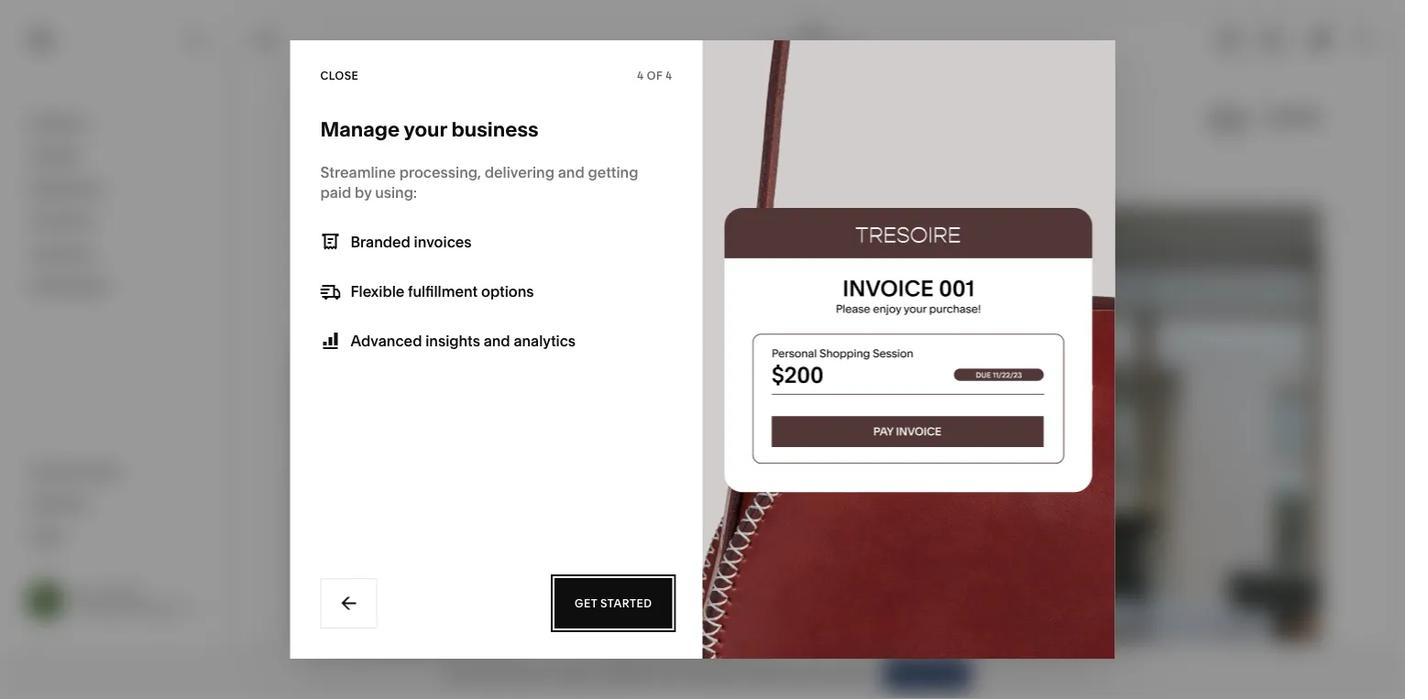 Task type: vqa. For each thing, say whether or not it's contained in the screenshot.
Library
yes



Task type: locate. For each thing, give the bounding box(es) containing it.
1 4 from the left
[[637, 69, 644, 82]]

website
[[30, 114, 87, 132]]

0 vertical spatial your
[[404, 117, 447, 142]]

and
[[558, 163, 585, 181], [484, 332, 510, 350]]

0 horizontal spatial your
[[404, 117, 447, 142]]

asset
[[30, 462, 70, 480]]

asset library link
[[30, 461, 204, 483]]

1 horizontal spatial of
[[801, 667, 813, 682]]

library
[[73, 462, 122, 480]]

flexible
[[351, 282, 405, 300]]

manage
[[320, 117, 400, 142]]

your up processing, on the top left of the page
[[404, 117, 447, 142]]

orlando
[[100, 587, 143, 600]]

get
[[699, 667, 719, 682]]

branded invoices
[[351, 233, 472, 251]]

2 4 from the left
[[666, 69, 673, 82]]

settings link
[[30, 494, 204, 515]]

advanced
[[351, 332, 422, 350]]

your
[[404, 117, 447, 142], [816, 667, 842, 682]]

edit
[[255, 33, 281, 46]]

1 vertical spatial your
[[816, 667, 842, 682]]

·
[[808, 40, 810, 54]]

your
[[445, 667, 472, 682]]

manage your business
[[320, 117, 539, 142]]

gary
[[73, 587, 98, 600]]

get started button
[[555, 579, 673, 629]]

and right insights
[[484, 332, 510, 350]]

selling
[[30, 146, 78, 164]]

4
[[637, 69, 644, 82], [666, 69, 673, 82]]

in
[[534, 667, 545, 682]]

0 horizontal spatial of
[[647, 69, 663, 82]]

out
[[778, 667, 798, 682]]

gary orlando orlandogary85@gmail.com
[[73, 587, 213, 615]]

contacts
[[30, 211, 93, 229]]

advanced insights and analytics
[[351, 332, 576, 350]]

1 horizontal spatial 4
[[666, 69, 673, 82]]

0 vertical spatial of
[[647, 69, 663, 82]]

insights
[[426, 332, 480, 350]]

ends
[[501, 667, 531, 682]]

0 vertical spatial and
[[558, 163, 585, 181]]

your left the site.
[[816, 667, 842, 682]]

14
[[548, 667, 561, 682]]

website link
[[30, 113, 204, 134]]

streamline processing, delivering and getting paid by using:
[[320, 163, 639, 201]]

tab list
[[1208, 25, 1293, 55]]

1 horizontal spatial and
[[558, 163, 585, 181]]

scheduling
[[30, 276, 109, 294]]

fulfillment
[[408, 282, 478, 300]]

asset library
[[30, 462, 122, 480]]

analytics
[[30, 244, 95, 262]]

work portfolio · published
[[761, 26, 865, 54]]

0 horizontal spatial 4
[[637, 69, 644, 82]]

days.
[[564, 667, 595, 682]]

1 vertical spatial of
[[801, 667, 813, 682]]

analytics link
[[30, 243, 204, 265]]

settings
[[30, 495, 88, 513]]

upgrade
[[598, 667, 652, 682]]

0 horizontal spatial and
[[484, 332, 510, 350]]

of
[[647, 69, 663, 82], [801, 667, 813, 682]]

marketing link
[[30, 178, 204, 199]]

and left getting
[[558, 163, 585, 181]]



Task type: describe. For each thing, give the bounding box(es) containing it.
streamline
[[320, 163, 396, 181]]

1 vertical spatial and
[[484, 332, 510, 350]]

to
[[684, 667, 696, 682]]

close
[[320, 69, 359, 82]]

help
[[30, 527, 63, 545]]

paid
[[320, 183, 351, 201]]

most
[[745, 667, 775, 682]]

analytics
[[514, 332, 576, 350]]

4 of 4
[[637, 69, 673, 82]]

started
[[601, 597, 652, 611]]

by
[[355, 183, 372, 201]]

orlandogary85@gmail.com
[[73, 602, 213, 615]]

marketing
[[30, 179, 101, 197]]

delivering
[[485, 163, 555, 181]]

getting
[[588, 163, 639, 181]]

the
[[722, 667, 742, 682]]

work
[[799, 26, 826, 39]]

edit button
[[243, 23, 293, 57]]

branded
[[351, 233, 411, 251]]

scheduling link
[[30, 276, 204, 297]]

get started
[[575, 597, 652, 611]]

published
[[813, 40, 865, 54]]

your trial ends in 14 days. upgrade now to get the most out of your site.
[[445, 667, 870, 682]]

portfolio
[[761, 40, 805, 54]]

trial
[[475, 667, 498, 682]]

site.
[[846, 667, 870, 682]]

processing,
[[399, 163, 481, 181]]

help link
[[30, 526, 63, 546]]

now
[[655, 667, 681, 682]]

using:
[[375, 183, 417, 201]]

get
[[575, 597, 598, 611]]

and inside streamline processing, delivering and getting paid by using:
[[558, 163, 585, 181]]

invoices
[[414, 233, 472, 251]]

selling link
[[30, 145, 204, 167]]

flexible fulfillment options
[[351, 282, 534, 300]]

business
[[452, 117, 539, 142]]

1 horizontal spatial your
[[816, 667, 842, 682]]

contacts link
[[30, 210, 204, 232]]

close button
[[320, 59, 359, 92]]

options
[[481, 282, 534, 300]]



